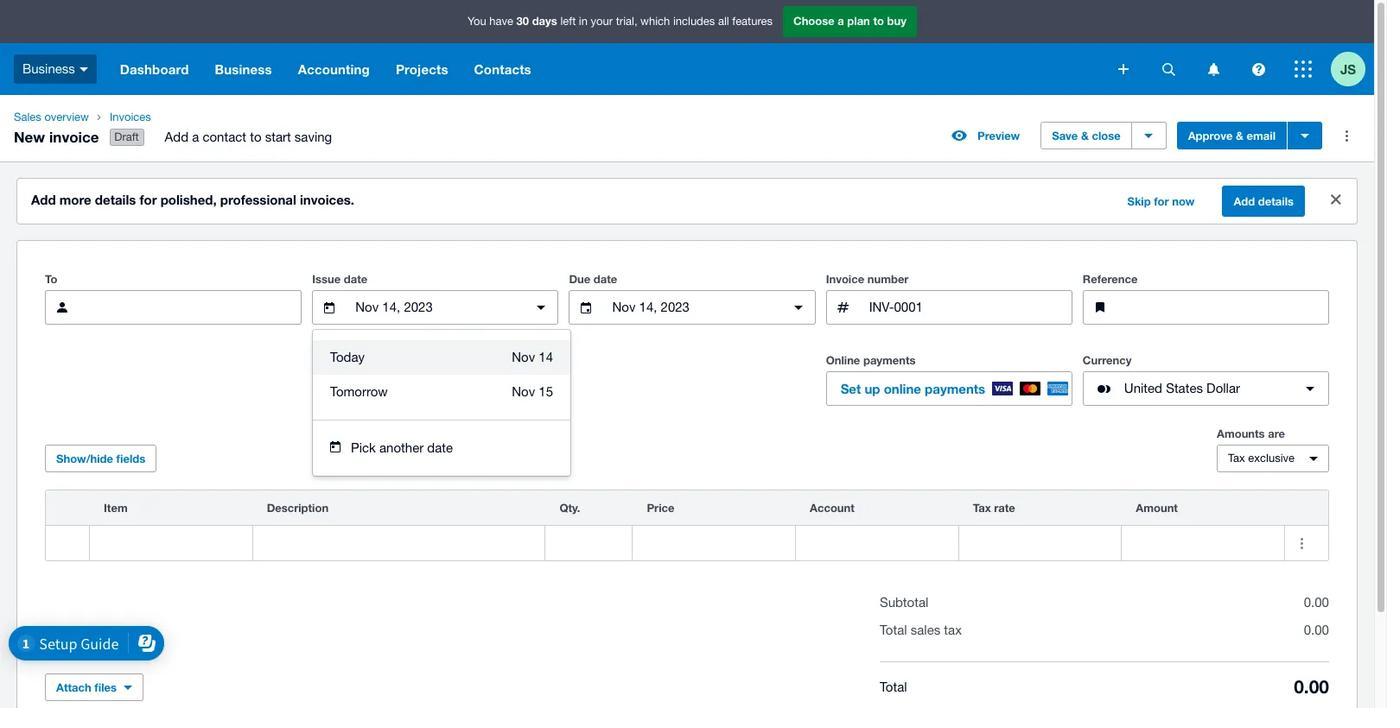 Task type: describe. For each thing, give the bounding box(es) containing it.
tomorrow
[[330, 385, 388, 399]]

skip for now button
[[1117, 188, 1205, 215]]

add for add details
[[1234, 195, 1255, 208]]

js
[[1340, 61, 1356, 76]]

invoices link
[[103, 109, 346, 126]]

Description text field
[[253, 527, 545, 560]]

buy
[[887, 14, 907, 28]]

sales overview
[[14, 111, 89, 124]]

details inside button
[[1258, 195, 1294, 208]]

more line item options image
[[1285, 526, 1320, 561]]

Invoice number text field
[[867, 291, 1071, 324]]

attach files
[[56, 681, 117, 695]]

total for total
[[880, 680, 907, 694]]

add for add more details for polished, professional invoices.
[[31, 192, 56, 208]]

more
[[59, 192, 91, 208]]

set
[[841, 381, 861, 397]]

are
[[1268, 427, 1285, 441]]

tax rate
[[973, 501, 1015, 515]]

close image
[[1319, 182, 1353, 217]]

contact element
[[45, 290, 302, 325]]

0 horizontal spatial payments
[[863, 354, 916, 367]]

30
[[516, 14, 529, 28]]

add more details for polished, professional invoices. status
[[17, 179, 1357, 224]]

now
[[1172, 195, 1195, 208]]

js button
[[1331, 43, 1374, 95]]

15
[[539, 385, 553, 399]]

pick another date button
[[313, 431, 570, 466]]

date for issue date
[[344, 272, 368, 286]]

0 horizontal spatial svg image
[[1118, 64, 1129, 74]]

due
[[569, 272, 590, 286]]

skip for now
[[1127, 195, 1195, 208]]

preview button
[[941, 122, 1030, 150]]

amount
[[1136, 501, 1178, 515]]

new invoice
[[14, 128, 99, 146]]

reference
[[1083, 272, 1138, 286]]

states
[[1166, 381, 1203, 396]]

more date options image
[[524, 290, 559, 325]]

business inside business dropdown button
[[215, 61, 272, 77]]

payments inside popup button
[[925, 381, 985, 397]]

2 vertical spatial 0.00
[[1294, 677, 1329, 698]]

amounts are
[[1217, 427, 1285, 441]]

Issue date text field
[[354, 291, 517, 324]]

add a contact to start saving
[[165, 130, 332, 144]]

your
[[591, 15, 613, 28]]

have
[[489, 15, 513, 28]]

united
[[1124, 381, 1162, 396]]

add for add a contact to start saving
[[165, 130, 188, 144]]

price
[[647, 501, 674, 515]]

overview
[[44, 111, 89, 124]]

new
[[14, 128, 45, 146]]

left
[[560, 15, 576, 28]]

show/hide
[[56, 452, 113, 466]]

more date options image
[[781, 290, 815, 325]]

which
[[640, 15, 670, 28]]

Reference text field
[[1124, 291, 1328, 324]]

projects
[[396, 61, 448, 77]]

accounting button
[[285, 43, 383, 95]]

save & close button
[[1041, 122, 1132, 150]]

set up online payments button
[[826, 372, 1072, 406]]

united states dollar button
[[1083, 372, 1329, 406]]

features
[[732, 15, 773, 28]]

you have 30 days left in your trial, which includes all features
[[468, 14, 773, 28]]

projects button
[[383, 43, 461, 95]]

exclusive
[[1248, 452, 1295, 465]]

tax
[[944, 623, 962, 638]]

dollar
[[1207, 381, 1240, 396]]

total sales tax
[[880, 623, 962, 638]]

close
[[1092, 129, 1121, 143]]

files
[[94, 681, 117, 695]]

rate
[[994, 501, 1015, 515]]

more invoice options image
[[1329, 119, 1364, 153]]

another
[[379, 441, 424, 456]]

invoice number
[[826, 272, 909, 286]]

online
[[826, 354, 860, 367]]

nov for nov 15
[[512, 385, 535, 399]]

trial,
[[616, 15, 637, 28]]

add details button
[[1222, 186, 1305, 217]]

pick another date
[[351, 441, 453, 456]]

days
[[532, 14, 557, 28]]

account
[[810, 501, 855, 515]]

due date
[[569, 272, 617, 286]]

contact
[[203, 130, 246, 144]]

sales
[[14, 111, 41, 124]]

today
[[330, 350, 365, 365]]

14
[[539, 350, 553, 365]]

dashboard
[[120, 61, 189, 77]]

total for total sales tax
[[880, 623, 907, 638]]

set up online payments
[[841, 381, 985, 397]]

to for plan
[[873, 14, 884, 28]]

Quantity field
[[546, 527, 632, 560]]

tax for tax exclusive
[[1228, 452, 1245, 465]]

invoice
[[826, 272, 864, 286]]

sales
[[911, 623, 940, 638]]

sales overview link
[[7, 109, 96, 126]]

online payments
[[826, 354, 916, 367]]

you
[[468, 15, 486, 28]]



Task type: vqa. For each thing, say whether or not it's contained in the screenshot.
track
no



Task type: locate. For each thing, give the bounding box(es) containing it.
add inside add details button
[[1234, 195, 1255, 208]]

contacts button
[[461, 43, 544, 95]]

banner
[[0, 0, 1374, 95]]

banner containing js
[[0, 0, 1374, 95]]

1 horizontal spatial details
[[1258, 195, 1294, 208]]

2 horizontal spatial date
[[594, 272, 617, 286]]

0 vertical spatial 0.00
[[1304, 596, 1329, 610]]

nov
[[512, 350, 535, 365], [512, 385, 535, 399]]

1 vertical spatial tax
[[973, 501, 991, 515]]

draft
[[114, 131, 139, 144]]

to
[[873, 14, 884, 28], [250, 130, 261, 144]]

svg image inside business popup button
[[79, 67, 88, 72]]

payments up online
[[863, 354, 916, 367]]

saving
[[295, 130, 332, 144]]

tax exclusive
[[1228, 452, 1295, 465]]

add left the more in the left of the page
[[31, 192, 56, 208]]

& inside button
[[1236, 129, 1244, 143]]

skip
[[1127, 195, 1151, 208]]

date for due date
[[594, 272, 617, 286]]

1 horizontal spatial business
[[215, 61, 272, 77]]

none field inside invoice line item list element
[[90, 526, 252, 561]]

None field
[[90, 526, 252, 561]]

save
[[1052, 129, 1078, 143]]

tax down the amounts
[[1228, 452, 1245, 465]]

0.00 for total sales tax
[[1304, 623, 1329, 638]]

tax left rate
[[973, 501, 991, 515]]

2 total from the top
[[880, 680, 907, 694]]

0 vertical spatial payments
[[863, 354, 916, 367]]

approve & email button
[[1177, 122, 1287, 150]]

professional
[[220, 192, 296, 208]]

save & close
[[1052, 129, 1121, 143]]

0.00
[[1304, 596, 1329, 610], [1304, 623, 1329, 638], [1294, 677, 1329, 698]]

number
[[867, 272, 909, 286]]

pick
[[351, 441, 376, 456]]

1 horizontal spatial a
[[838, 14, 844, 28]]

date inside button
[[427, 441, 453, 456]]

To text field
[[86, 291, 301, 324]]

business button
[[0, 43, 107, 95]]

0 vertical spatial a
[[838, 14, 844, 28]]

to
[[45, 272, 57, 286]]

1 horizontal spatial add
[[165, 130, 188, 144]]

business up "sales overview"
[[22, 61, 75, 76]]

email
[[1247, 129, 1276, 143]]

business button
[[202, 43, 285, 95]]

group containing today
[[313, 330, 570, 476]]

tax for tax rate
[[973, 501, 991, 515]]

includes
[[673, 15, 715, 28]]

add right now on the top of page
[[1234, 195, 1255, 208]]

svg image up the email
[[1252, 63, 1265, 76]]

0 vertical spatial tax
[[1228, 452, 1245, 465]]

1 vertical spatial total
[[880, 680, 907, 694]]

date right another
[[427, 441, 453, 456]]

1 horizontal spatial date
[[427, 441, 453, 456]]

choose
[[793, 14, 835, 28]]

date
[[344, 272, 368, 286], [594, 272, 617, 286], [427, 441, 453, 456]]

svg image up close
[[1118, 64, 1129, 74]]

start
[[265, 130, 291, 144]]

choose a plan to buy
[[793, 14, 907, 28]]

& left the email
[[1236, 129, 1244, 143]]

total down total sales tax
[[880, 680, 907, 694]]

0 horizontal spatial a
[[192, 130, 199, 144]]

0 vertical spatial to
[[873, 14, 884, 28]]

currency
[[1083, 354, 1132, 367]]

item
[[104, 501, 128, 515]]

1 horizontal spatial to
[[873, 14, 884, 28]]

2 & from the left
[[1236, 129, 1244, 143]]

invoice line item list element
[[45, 490, 1329, 562]]

navigation containing dashboard
[[107, 43, 1106, 95]]

1 horizontal spatial tax
[[1228, 452, 1245, 465]]

1 horizontal spatial payments
[[925, 381, 985, 397]]

business
[[22, 61, 75, 76], [215, 61, 272, 77]]

1 vertical spatial 0.00
[[1304, 623, 1329, 638]]

nov 14
[[512, 350, 553, 365]]

2 horizontal spatial add
[[1234, 195, 1255, 208]]

united states dollar
[[1124, 381, 1240, 396]]

tax exclusive button
[[1217, 445, 1329, 473]]

0 horizontal spatial to
[[250, 130, 261, 144]]

& right the save
[[1081, 129, 1089, 143]]

1 horizontal spatial svg image
[[1252, 63, 1265, 76]]

issue date
[[312, 272, 368, 286]]

2 nov from the top
[[512, 385, 535, 399]]

business inside business popup button
[[22, 61, 75, 76]]

& inside button
[[1081, 129, 1089, 143]]

svg image
[[1295, 60, 1312, 78], [1162, 63, 1175, 76], [1208, 63, 1219, 76], [79, 67, 88, 72]]

invoices
[[110, 111, 151, 124]]

0 horizontal spatial for
[[140, 192, 157, 208]]

fields
[[116, 452, 145, 466]]

add details
[[1234, 195, 1294, 208]]

invoice
[[49, 128, 99, 146]]

0.00 for subtotal
[[1304, 596, 1329, 610]]

polished,
[[160, 192, 217, 208]]

a left contact
[[192, 130, 199, 144]]

1 horizontal spatial &
[[1236, 129, 1244, 143]]

group
[[313, 330, 570, 476]]

1 nov from the top
[[512, 350, 535, 365]]

online
[[884, 381, 921, 397]]

0 horizontal spatial &
[[1081, 129, 1089, 143]]

plan
[[847, 14, 870, 28]]

show/hide fields button
[[45, 445, 157, 473]]

amounts
[[1217, 427, 1265, 441]]

attach
[[56, 681, 91, 695]]

a for contact
[[192, 130, 199, 144]]

more line item options element
[[1285, 491, 1328, 526]]

invoice number element
[[826, 290, 1072, 325]]

contacts
[[474, 61, 531, 77]]

add
[[165, 130, 188, 144], [31, 192, 56, 208], [1234, 195, 1255, 208]]

Due date text field
[[611, 291, 774, 324]]

svg image
[[1252, 63, 1265, 76], [1118, 64, 1129, 74]]

0 horizontal spatial date
[[344, 272, 368, 286]]

list box
[[313, 330, 570, 420]]

1 total from the top
[[880, 623, 907, 638]]

business up the invoices link
[[215, 61, 272, 77]]

1 & from the left
[[1081, 129, 1089, 143]]

nov left 15
[[512, 385, 535, 399]]

0 horizontal spatial add
[[31, 192, 56, 208]]

& for close
[[1081, 129, 1089, 143]]

tax inside tax exclusive popup button
[[1228, 452, 1245, 465]]

issue
[[312, 272, 341, 286]]

description
[[267, 501, 329, 515]]

0 horizontal spatial tax
[[973, 501, 991, 515]]

& for email
[[1236, 129, 1244, 143]]

for left now on the top of page
[[1154, 195, 1169, 208]]

0 vertical spatial nov
[[512, 350, 535, 365]]

up
[[865, 381, 880, 397]]

to left buy
[[873, 14, 884, 28]]

nov 15
[[512, 385, 553, 399]]

tax inside invoice line item list element
[[973, 501, 991, 515]]

0 horizontal spatial details
[[95, 192, 136, 208]]

1 vertical spatial a
[[192, 130, 199, 144]]

date right the issue
[[344, 272, 368, 286]]

accounting
[[298, 61, 370, 77]]

approve
[[1188, 129, 1233, 143]]

to for contact
[[250, 130, 261, 144]]

date right due
[[594, 272, 617, 286]]

nov for nov 14
[[512, 350, 535, 365]]

total
[[880, 623, 907, 638], [880, 680, 907, 694]]

nov left the 14
[[512, 350, 535, 365]]

navigation
[[107, 43, 1106, 95]]

attach files button
[[45, 674, 143, 702]]

payments right online
[[925, 381, 985, 397]]

details left close icon
[[1258, 195, 1294, 208]]

all
[[718, 15, 729, 28]]

to left start
[[250, 130, 261, 144]]

for inside button
[[1154, 195, 1169, 208]]

details right the more in the left of the page
[[95, 192, 136, 208]]

for left polished,
[[140, 192, 157, 208]]

a
[[838, 14, 844, 28], [192, 130, 199, 144]]

add left contact
[[165, 130, 188, 144]]

a left plan
[[838, 14, 844, 28]]

show/hide fields
[[56, 452, 145, 466]]

1 vertical spatial nov
[[512, 385, 535, 399]]

invoices.
[[300, 192, 354, 208]]

total down subtotal at the right of page
[[880, 623, 907, 638]]

a for plan
[[838, 14, 844, 28]]

1 vertical spatial to
[[250, 130, 261, 144]]

0 horizontal spatial business
[[22, 61, 75, 76]]

in
[[579, 15, 588, 28]]

qty.
[[559, 501, 580, 515]]

list box containing today
[[313, 330, 570, 420]]

1 horizontal spatial for
[[1154, 195, 1169, 208]]

0 vertical spatial total
[[880, 623, 907, 638]]

1 vertical spatial payments
[[925, 381, 985, 397]]

subtotal
[[880, 596, 928, 610]]



